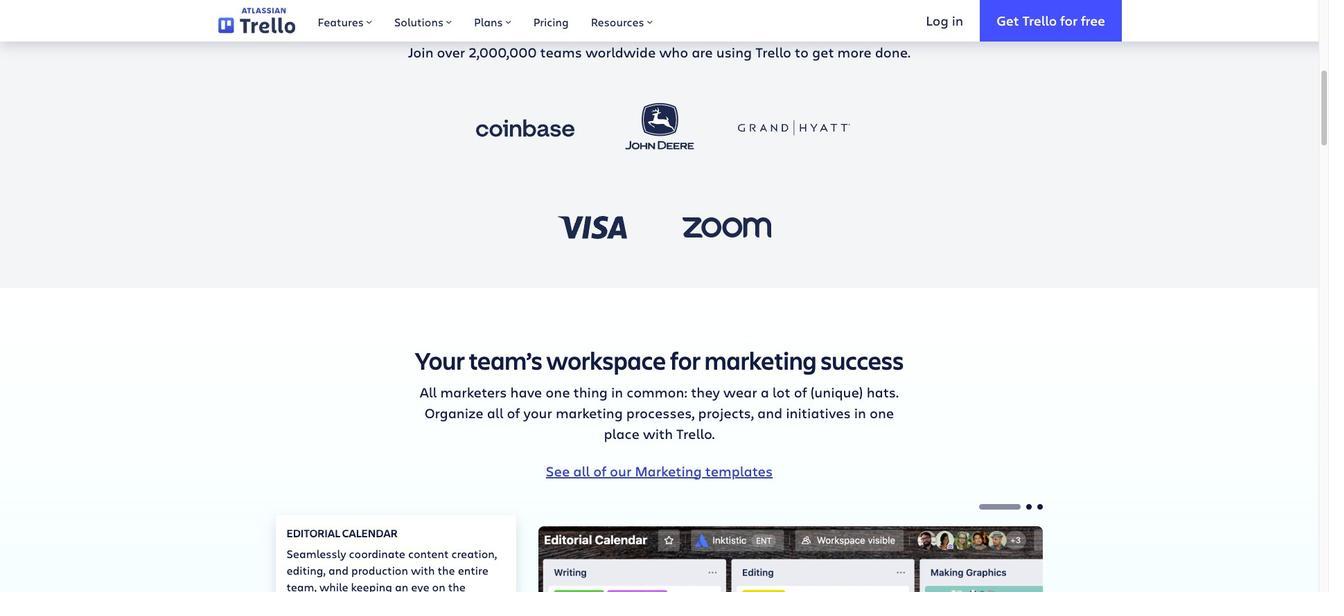 Task type: describe. For each thing, give the bounding box(es) containing it.
join
[[408, 43, 434, 61]]

an
[[395, 580, 408, 593]]

who
[[659, 43, 688, 61]]

are
[[692, 43, 713, 61]]

entire
[[458, 563, 488, 578]]

calendar
[[342, 526, 398, 540]]

log
[[926, 12, 949, 29]]

1 vertical spatial all
[[573, 462, 590, 481]]

worldwide
[[586, 43, 656, 61]]

common:
[[627, 383, 688, 402]]

seamlessly
[[287, 546, 346, 561]]

0 vertical spatial trello
[[1023, 12, 1057, 29]]

zoom logo image
[[671, 199, 783, 255]]

john deere logo image
[[603, 90, 716, 166]]

with inside your team's workspace for marketing success all marketers have one thing in common: they wear a lot of (unique) hats. organize all of your marketing processes, projects, and initiatives in one place with trello.
[[643, 424, 673, 443]]

workspace
[[547, 343, 666, 377]]

hats.
[[867, 383, 899, 402]]

1 vertical spatial in
[[611, 383, 623, 402]]

content
[[408, 546, 449, 561]]

coordinate
[[349, 546, 405, 561]]

team's
[[469, 343, 542, 377]]

your
[[524, 404, 552, 422]]

atlassian trello image
[[218, 8, 296, 34]]

have
[[510, 383, 542, 402]]

all
[[420, 383, 437, 402]]

teams
[[540, 43, 582, 61]]

get
[[812, 43, 834, 61]]

1 vertical spatial of
[[507, 404, 520, 422]]

see all of our marketing templates link
[[546, 462, 773, 481]]

resources
[[591, 15, 644, 29]]

success
[[821, 343, 904, 377]]

they
[[691, 383, 720, 402]]

coinbase logo image
[[469, 100, 581, 156]]

done.
[[875, 43, 911, 61]]

while
[[319, 580, 348, 593]]

initiatives
[[786, 404, 851, 422]]

templates
[[705, 462, 773, 481]]

with inside 'editorial calendar seamlessly coordinate content creation, editing, and production with the entire team, while keeping an eye on t'
[[411, 563, 435, 578]]

all inside your team's workspace for marketing success all marketers have one thing in common: they wear a lot of (unique) hats. organize all of your marketing processes, projects, and initiatives in one place with trello.
[[487, 404, 504, 422]]

on
[[432, 580, 445, 593]]

join over 2,000,000 teams worldwide who are using trello to get more done.
[[408, 43, 911, 61]]

and inside your team's workspace for marketing success all marketers have one thing in common: they wear a lot of (unique) hats. organize all of your marketing processes, projects, and initiatives in one place with trello.
[[758, 404, 783, 422]]



Task type: vqa. For each thing, say whether or not it's contained in the screenshot.
'SHOW MENU' icon at right top
no



Task type: locate. For each thing, give the bounding box(es) containing it.
1 vertical spatial one
[[870, 404, 894, 422]]

1 horizontal spatial for
[[1060, 12, 1078, 29]]

with
[[643, 424, 673, 443], [411, 563, 435, 578]]

of right lot
[[794, 383, 807, 402]]

eye
[[411, 580, 429, 593]]

with up eye
[[411, 563, 435, 578]]

solutions button
[[383, 0, 463, 42]]

keeping
[[351, 580, 392, 593]]

using
[[716, 43, 752, 61]]

1 vertical spatial trello
[[756, 43, 792, 61]]

trello.
[[676, 424, 715, 443]]

trello right get
[[1023, 12, 1057, 29]]

our
[[610, 462, 632, 481]]

wear
[[724, 383, 757, 402]]

2 horizontal spatial in
[[952, 12, 963, 29]]

get trello for free link
[[980, 0, 1122, 42]]

1 horizontal spatial marketing
[[705, 343, 817, 377]]

1 vertical spatial with
[[411, 563, 435, 578]]

trello
[[1023, 12, 1057, 29], [756, 43, 792, 61]]

team,
[[287, 580, 317, 593]]

for up they
[[670, 343, 701, 377]]

0 horizontal spatial and
[[328, 563, 349, 578]]

see
[[546, 462, 570, 481]]

visa logo image
[[536, 199, 648, 255]]

0 horizontal spatial in
[[611, 383, 623, 402]]

and down a
[[758, 404, 783, 422]]

0 vertical spatial and
[[758, 404, 783, 422]]

marketing
[[705, 343, 817, 377], [556, 404, 623, 422]]

of left your
[[507, 404, 520, 422]]

with down "processes,"
[[643, 424, 673, 443]]

production
[[351, 563, 408, 578]]

for
[[1060, 12, 1078, 29], [670, 343, 701, 377]]

a
[[761, 383, 769, 402]]

resources button
[[580, 0, 664, 42]]

1 horizontal spatial of
[[593, 462, 606, 481]]

2 vertical spatial in
[[854, 404, 866, 422]]

all down marketers
[[487, 404, 504, 422]]

see all of our marketing templates
[[546, 462, 773, 481]]

0 horizontal spatial all
[[487, 404, 504, 422]]

one up your
[[546, 383, 570, 402]]

in down (unique) at bottom
[[854, 404, 866, 422]]

2 horizontal spatial of
[[794, 383, 807, 402]]

in right thing
[[611, 383, 623, 402]]

more
[[838, 43, 872, 61]]

log in
[[926, 12, 963, 29]]

solutions
[[394, 15, 444, 29]]

place
[[604, 424, 640, 443]]

1 horizontal spatial with
[[643, 424, 673, 443]]

0 vertical spatial all
[[487, 404, 504, 422]]

1 horizontal spatial and
[[758, 404, 783, 422]]

organize
[[425, 404, 483, 422]]

2 vertical spatial of
[[593, 462, 606, 481]]

1 vertical spatial marketing
[[556, 404, 623, 422]]

marketing down thing
[[556, 404, 623, 422]]

log in link
[[909, 0, 980, 42]]

0 horizontal spatial for
[[670, 343, 701, 377]]

of
[[794, 383, 807, 402], [507, 404, 520, 422], [593, 462, 606, 481]]

all right see
[[573, 462, 590, 481]]

pricing link
[[522, 0, 580, 42]]

plans button
[[463, 0, 522, 42]]

one
[[546, 383, 570, 402], [870, 404, 894, 422]]

creation,
[[451, 546, 497, 561]]

2,000,000
[[469, 43, 537, 61]]

0 vertical spatial for
[[1060, 12, 1078, 29]]

free
[[1081, 12, 1105, 29]]

1 vertical spatial and
[[328, 563, 349, 578]]

marketing up a
[[705, 343, 817, 377]]

your
[[415, 343, 465, 377]]

thing
[[574, 383, 608, 402]]

marketers
[[440, 383, 507, 402]]

for inside your team's workspace for marketing success all marketers have one thing in common: they wear a lot of (unique) hats. organize all of your marketing processes, projects, and initiatives in one place with trello.
[[670, 343, 701, 377]]

0 horizontal spatial of
[[507, 404, 520, 422]]

the
[[438, 563, 455, 578]]

over
[[437, 43, 465, 61]]

0 horizontal spatial one
[[546, 383, 570, 402]]

0 vertical spatial with
[[643, 424, 673, 443]]

0 horizontal spatial with
[[411, 563, 435, 578]]

of left our
[[593, 462, 606, 481]]

1 horizontal spatial one
[[870, 404, 894, 422]]

editing,
[[287, 563, 326, 578]]

features button
[[307, 0, 383, 42]]

and inside 'editorial calendar seamlessly coordinate content creation, editing, and production with the entire team, while keeping an eye on t'
[[328, 563, 349, 578]]

1 horizontal spatial all
[[573, 462, 590, 481]]

0 horizontal spatial trello
[[756, 43, 792, 61]]

for left free
[[1060, 12, 1078, 29]]

editorial
[[287, 526, 340, 540]]

0 vertical spatial in
[[952, 12, 963, 29]]

in right the log
[[952, 12, 963, 29]]

processes,
[[626, 404, 695, 422]]

features
[[318, 15, 364, 29]]

all
[[487, 404, 504, 422], [573, 462, 590, 481]]

to
[[795, 43, 809, 61]]

one down 'hats.' at the right of page
[[870, 404, 894, 422]]

grand hyatt logo image
[[738, 100, 850, 156]]

1 vertical spatial for
[[670, 343, 701, 377]]

your team's workspace for marketing success all marketers have one thing in common: they wear a lot of (unique) hats. organize all of your marketing processes, projects, and initiatives in one place with trello.
[[415, 343, 904, 443]]

plans
[[474, 15, 503, 29]]

editorial calendar seamlessly coordinate content creation, editing, and production with the entire team, while keeping an eye on t
[[287, 526, 497, 593]]

and up while
[[328, 563, 349, 578]]

trello left to
[[756, 43, 792, 61]]

and
[[758, 404, 783, 422], [328, 563, 349, 578]]

(unique)
[[811, 383, 863, 402]]

pricing
[[533, 15, 569, 29]]

in
[[952, 12, 963, 29], [611, 383, 623, 402], [854, 404, 866, 422]]

0 vertical spatial marketing
[[705, 343, 817, 377]]

get trello for free
[[997, 12, 1105, 29]]

marketing
[[635, 462, 702, 481]]

1 horizontal spatial in
[[854, 404, 866, 422]]

0 vertical spatial of
[[794, 383, 807, 402]]

0 vertical spatial one
[[546, 383, 570, 402]]

get
[[997, 12, 1019, 29]]

0 horizontal spatial marketing
[[556, 404, 623, 422]]

lot
[[773, 383, 791, 402]]

projects,
[[698, 404, 754, 422]]

1 horizontal spatial trello
[[1023, 12, 1057, 29]]



